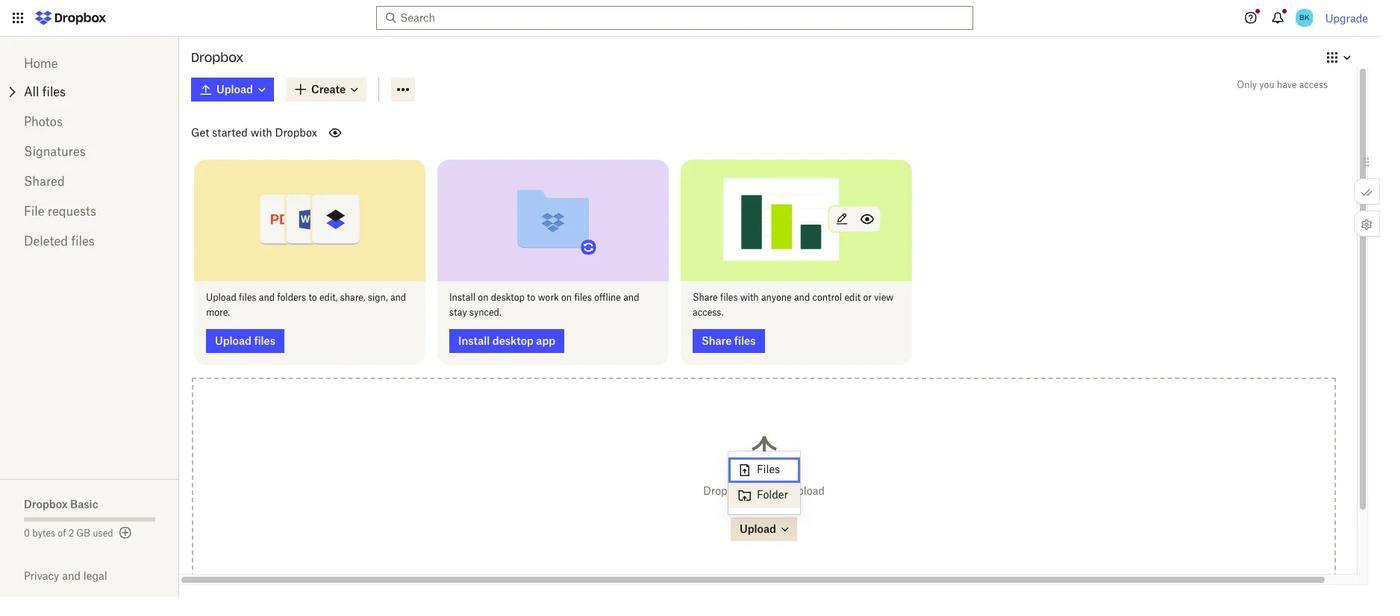 Task type: vqa. For each thing, say whether or not it's contained in the screenshot.
Share
yes



Task type: locate. For each thing, give the bounding box(es) containing it.
gb
[[76, 528, 90, 539]]

files left offline
[[574, 292, 592, 303]]

1 vertical spatial with
[[740, 292, 759, 303]]

1 on from the left
[[478, 292, 489, 303]]

upload
[[206, 292, 236, 303], [740, 522, 776, 535]]

0 horizontal spatial dropbox
[[24, 498, 68, 511]]

here
[[754, 484, 776, 497]]

and right offline
[[623, 292, 639, 303]]

0 horizontal spatial with
[[251, 126, 272, 139]]

upgrade
[[1326, 12, 1368, 24]]

offline
[[594, 292, 621, 303]]

1 horizontal spatial dropbox
[[191, 50, 243, 65]]

and left control at the right of page
[[794, 292, 810, 303]]

upload inside dropdown button
[[740, 522, 776, 535]]

dropbox for dropbox
[[191, 50, 243, 65]]

share,
[[340, 292, 365, 303]]

upload inside upload files and folders to edit, share, sign, and more.
[[206, 292, 236, 303]]

home link
[[24, 49, 155, 78]]

dropbox for dropbox basic
[[24, 498, 68, 511]]

2 horizontal spatial dropbox
[[275, 126, 317, 139]]

files left folders
[[239, 292, 256, 303]]

upload for upload files and folders to edit, share, sign, and more.
[[206, 292, 236, 303]]

0
[[24, 528, 30, 539]]

only
[[1237, 79, 1257, 90]]

2 vertical spatial dropbox
[[24, 498, 68, 511]]

to for install on desktop to work on files offline and stay synced.
[[527, 292, 536, 303]]

files left here
[[730, 484, 751, 497]]

global header element
[[0, 0, 1380, 37]]

with
[[251, 126, 272, 139], [740, 292, 759, 303]]

files inside 'share files with anyone and control edit or view access.'
[[720, 292, 738, 303]]

photos link
[[24, 107, 155, 137]]

2 horizontal spatial to
[[778, 484, 788, 497]]

drop files here to upload
[[703, 484, 825, 497]]

1 horizontal spatial upload
[[740, 522, 776, 535]]

shared link
[[24, 166, 155, 196]]

to left work at the left of the page
[[527, 292, 536, 303]]

to right here
[[778, 484, 788, 497]]

files right share
[[720, 292, 738, 303]]

files
[[71, 234, 95, 249], [239, 292, 256, 303], [574, 292, 592, 303], [720, 292, 738, 303], [730, 484, 751, 497]]

with left anyone
[[740, 292, 759, 303]]

on right work at the left of the page
[[561, 292, 572, 303]]

control
[[813, 292, 842, 303]]

share files with anyone and control edit or view access.
[[693, 292, 894, 318]]

get started with dropbox
[[191, 126, 317, 139]]

0 vertical spatial upload
[[206, 292, 236, 303]]

files for deleted
[[71, 234, 95, 249]]

upload down folder
[[740, 522, 776, 535]]

with for started
[[251, 126, 272, 139]]

to inside install on desktop to work on files offline and stay synced.
[[527, 292, 536, 303]]

with right started
[[251, 126, 272, 139]]

to
[[309, 292, 317, 303], [527, 292, 536, 303], [778, 484, 788, 497]]

0 horizontal spatial upload
[[206, 292, 236, 303]]

upload up more.
[[206, 292, 236, 303]]

2 on from the left
[[561, 292, 572, 303]]

0 horizontal spatial to
[[309, 292, 317, 303]]

0 vertical spatial with
[[251, 126, 272, 139]]

get
[[191, 126, 209, 139]]

upload files and folders to edit, share, sign, and more.
[[206, 292, 406, 318]]

files down file requests link at the top left of page
[[71, 234, 95, 249]]

access.
[[693, 306, 724, 318]]

privacy
[[24, 570, 59, 582]]

2
[[68, 528, 74, 539]]

privacy and legal link
[[24, 570, 179, 582]]

0 horizontal spatial on
[[478, 292, 489, 303]]

to left edit,
[[309, 292, 317, 303]]

with inside 'share files with anyone and control edit or view access.'
[[740, 292, 759, 303]]

and
[[259, 292, 275, 303], [390, 292, 406, 303], [623, 292, 639, 303], [794, 292, 810, 303], [62, 570, 81, 582]]

of
[[58, 528, 66, 539]]

install
[[449, 292, 476, 303]]

install on desktop to work on files offline and stay synced.
[[449, 292, 639, 318]]

bytes
[[32, 528, 55, 539]]

view
[[874, 292, 894, 303]]

1 vertical spatial upload
[[740, 522, 776, 535]]

dropbox
[[191, 50, 243, 65], [275, 126, 317, 139], [24, 498, 68, 511]]

0 vertical spatial dropbox
[[191, 50, 243, 65]]

to inside upload files and folders to edit, share, sign, and more.
[[309, 292, 317, 303]]

more.
[[206, 306, 230, 318]]

folder
[[757, 488, 788, 501]]

stay
[[449, 306, 467, 318]]

work
[[538, 292, 559, 303]]

1 horizontal spatial with
[[740, 292, 759, 303]]

upload button
[[731, 517, 797, 541]]

files inside upload files and folders to edit, share, sign, and more.
[[239, 292, 256, 303]]

1 horizontal spatial on
[[561, 292, 572, 303]]

upgrade link
[[1326, 12, 1368, 24]]

on up synced. at the left of the page
[[478, 292, 489, 303]]

privacy and legal
[[24, 570, 107, 582]]

on
[[478, 292, 489, 303], [561, 292, 572, 303]]

1 horizontal spatial to
[[527, 292, 536, 303]]

edit,
[[319, 292, 338, 303]]



Task type: describe. For each thing, give the bounding box(es) containing it.
folders
[[277, 292, 306, 303]]

to for drop files here to upload
[[778, 484, 788, 497]]

files inside install on desktop to work on files offline and stay synced.
[[574, 292, 592, 303]]

basic
[[70, 498, 98, 511]]

drop
[[703, 484, 728, 497]]

deleted
[[24, 234, 68, 249]]

desktop
[[491, 292, 525, 303]]

and inside 'share files with anyone and control edit or view access.'
[[794, 292, 810, 303]]

1 vertical spatial dropbox
[[275, 126, 317, 139]]

file requests
[[24, 204, 96, 219]]

deleted files link
[[24, 226, 155, 256]]

files
[[757, 463, 780, 475]]

and left folders
[[259, 292, 275, 303]]

and left legal
[[62, 570, 81, 582]]

get more space image
[[116, 524, 134, 542]]

used
[[93, 528, 113, 539]]

file requests link
[[24, 196, 155, 226]]

access
[[1299, 79, 1328, 90]]

requests
[[48, 204, 96, 219]]

upload for upload
[[740, 522, 776, 535]]

upload
[[791, 484, 825, 497]]

edit
[[845, 292, 861, 303]]

legal
[[83, 570, 107, 582]]

dropbox logo - go to the homepage image
[[30, 6, 111, 30]]

you
[[1260, 79, 1275, 90]]

and inside install on desktop to work on files offline and stay synced.
[[623, 292, 639, 303]]

photos
[[24, 114, 63, 129]]

started
[[212, 126, 248, 139]]

shared
[[24, 174, 65, 189]]

or
[[863, 292, 872, 303]]

and right sign,
[[390, 292, 406, 303]]

files for upload
[[239, 292, 256, 303]]

synced.
[[469, 306, 502, 318]]

files for drop
[[730, 484, 751, 497]]

signatures link
[[24, 137, 155, 166]]

file
[[24, 204, 44, 219]]

dropbox basic
[[24, 498, 98, 511]]

signatures
[[24, 144, 86, 159]]

anyone
[[761, 292, 792, 303]]

deleted files
[[24, 234, 95, 249]]

share
[[693, 292, 718, 303]]

sign,
[[368, 292, 388, 303]]

files for share
[[720, 292, 738, 303]]

only you have access
[[1237, 79, 1328, 90]]

with for files
[[740, 292, 759, 303]]

0 bytes of 2 gb used
[[24, 528, 113, 539]]

have
[[1277, 79, 1297, 90]]

home
[[24, 56, 58, 71]]



